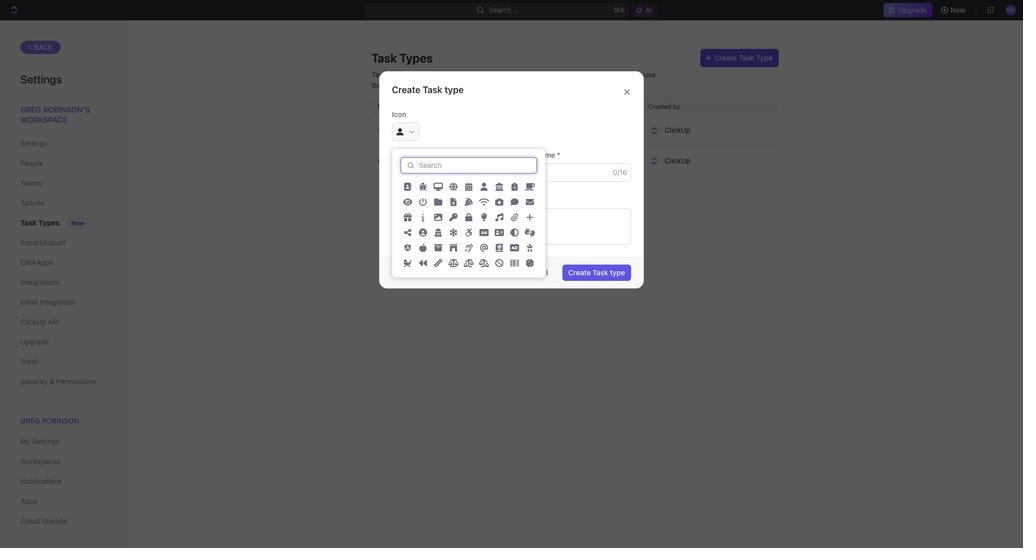 Task type: describe. For each thing, give the bounding box(es) containing it.
tasks can be used for anything in clickup. customize names and icons of tasks to use them for things like epics, customers, people, invoices, 1on1s.
[[372, 70, 656, 90]]

clickup for milestone
[[665, 156, 690, 165]]

name
[[378, 103, 394, 110]]

back
[[34, 43, 53, 51]]

pizza slice image
[[465, 198, 473, 206]]

storage
[[42, 517, 67, 525]]

type inside button
[[610, 268, 625, 277]]

be
[[406, 70, 414, 79]]

workspaces link
[[20, 453, 106, 470]]

notifications link
[[20, 473, 106, 490]]

lock image
[[465, 213, 473, 222]]

teams
[[20, 179, 42, 187]]

teams link
[[20, 175, 106, 192]]

scale unbalanced flip image
[[479, 259, 489, 267]]

like
[[424, 81, 435, 90]]

user large image
[[397, 128, 404, 135]]

barcode image
[[511, 259, 519, 267]]

customize
[[512, 70, 547, 79]]

address card image
[[495, 229, 504, 237]]

plural name *
[[516, 151, 560, 159]]

invoices,
[[524, 81, 553, 90]]

trash
[[20, 357, 39, 366]]

1 horizontal spatial upgrade
[[898, 6, 927, 14]]

people link
[[20, 155, 106, 172]]

envelope image
[[526, 198, 534, 206]]

baby image
[[526, 244, 534, 252]]

anything
[[445, 70, 473, 79]]

ear listen image
[[465, 244, 473, 252]]

key image
[[449, 213, 458, 222]]

create task type button
[[700, 49, 779, 67]]

0 vertical spatial upgrade link
[[884, 3, 932, 17]]

new inside button
[[951, 6, 966, 14]]

clickapps
[[20, 258, 53, 267]]

user image
[[480, 183, 488, 191]]

0 horizontal spatial create task type
[[392, 84, 464, 95]]

calendar days image
[[465, 183, 473, 191]]

search...
[[488, 6, 517, 14]]

ban image
[[495, 259, 503, 267]]

box archive image
[[434, 244, 442, 252]]

eye image
[[403, 198, 412, 206]]

create task type inside button
[[568, 268, 625, 277]]

by
[[673, 103, 680, 110]]

apps
[[20, 497, 37, 506]]

workspaces
[[20, 457, 61, 466]]

file lines image
[[449, 198, 458, 206]]

robinson
[[42, 416, 79, 425]]

singular
[[392, 151, 420, 159]]

milestone
[[394, 156, 427, 165]]

1 vertical spatial settings
[[20, 139, 48, 148]]

Person field
[[392, 163, 507, 182]]

user secret image
[[434, 229, 442, 237]]

at image
[[480, 244, 488, 252]]

import/export
[[20, 238, 65, 247]]

2 vertical spatial settings
[[32, 437, 59, 446]]

used
[[416, 70, 432, 79]]

cancel
[[525, 268, 548, 277]]

1on1s.
[[555, 81, 575, 90]]

globe image
[[449, 183, 458, 191]]

bug image
[[419, 183, 427, 191]]

0 vertical spatial type
[[445, 84, 464, 95]]

cloud storage link
[[20, 513, 106, 530]]

name for singular
[[421, 151, 440, 159]]

0 vertical spatial task types
[[372, 51, 433, 65]]

scale unbalanced image
[[464, 259, 474, 267]]

rectangle ad image
[[480, 229, 489, 237]]

greg for greg robinson's workspace
[[20, 105, 41, 114]]

robinson's
[[43, 105, 90, 114]]

circle half stroke image
[[511, 229, 519, 237]]

email integration
[[20, 298, 75, 306]]

settings link
[[20, 135, 106, 152]]

create task type
[[715, 53, 773, 62]]

audio description image
[[510, 244, 519, 252]]

them
[[372, 81, 388, 90]]

greg robinson
[[20, 416, 79, 425]]

name for plural
[[537, 151, 555, 159]]

spaces link
[[20, 194, 106, 212]]

description
[[392, 195, 431, 204]]

greg for greg robinson
[[20, 416, 40, 425]]

use
[[644, 70, 656, 79]]

task (default)
[[394, 125, 436, 134]]

backward image
[[419, 259, 427, 267]]

singular name *
[[392, 151, 445, 159]]

apps link
[[20, 493, 106, 510]]

and
[[573, 70, 585, 79]]

integration
[[40, 298, 75, 306]]

icons
[[587, 70, 604, 79]]

accessible icon image
[[465, 229, 473, 237]]

&
[[49, 377, 54, 386]]

of
[[606, 70, 613, 79]]

back link
[[20, 41, 60, 54]]

angular image
[[404, 244, 412, 252]]

bacon image
[[434, 259, 443, 267]]

permissions
[[56, 377, 96, 386]]

2 tasks from the left
[[615, 70, 633, 79]]

email
[[20, 298, 38, 306]]

integrations
[[20, 278, 60, 287]]

security
[[20, 377, 47, 386]]



Task type: locate. For each thing, give the bounding box(es) containing it.
Describe your task type text field
[[392, 208, 631, 245]]

0 vertical spatial clickup
[[665, 125, 690, 134]]

1 vertical spatial greg
[[20, 416, 40, 425]]

archway image
[[449, 244, 458, 252]]

0 vertical spatial for
[[434, 70, 443, 79]]

1 horizontal spatial tasks
[[615, 70, 633, 79]]

greg up my
[[20, 416, 40, 425]]

* up people field
[[557, 151, 560, 159]]

people
[[20, 159, 43, 167]]

name
[[421, 151, 440, 159], [537, 151, 555, 159]]

tasks left to
[[615, 70, 633, 79]]

gift image
[[404, 213, 412, 222]]

1 greg from the top
[[20, 105, 41, 114]]

settings
[[20, 73, 62, 86], [20, 139, 48, 148], [32, 437, 59, 446]]

upgrade
[[898, 6, 927, 14], [20, 337, 49, 346]]

integrations link
[[20, 274, 106, 291]]

0 vertical spatial new
[[951, 6, 966, 14]]

import/export link
[[20, 234, 106, 251]]

0 horizontal spatial upgrade link
[[20, 333, 106, 351]]

security & permissions
[[20, 377, 96, 386]]

*
[[442, 151, 445, 159], [557, 151, 560, 159]]

icon
[[392, 110, 406, 119]]

1 horizontal spatial create
[[568, 268, 591, 277]]

cloud
[[20, 517, 40, 525]]

camera image
[[495, 198, 503, 206]]

api
[[48, 318, 59, 326]]

settings right my
[[32, 437, 59, 446]]

* for singular name *
[[442, 151, 445, 159]]

for down can
[[390, 81, 399, 90]]

music image
[[495, 213, 503, 222]]

create task type button
[[562, 265, 631, 281]]

folder image
[[434, 198, 442, 206]]

0 vertical spatial greg
[[20, 105, 41, 114]]

People field
[[516, 163, 631, 182]]

types inside settings element
[[38, 218, 60, 227]]

1 vertical spatial create
[[392, 84, 421, 95]]

0/16 for singular name *
[[489, 168, 503, 177]]

task
[[372, 51, 397, 65], [739, 53, 754, 62], [423, 84, 442, 95], [394, 125, 409, 134], [20, 218, 37, 227], [593, 268, 608, 277]]

create down be in the left top of the page
[[392, 84, 421, 95]]

names
[[549, 70, 571, 79]]

mug saucer image
[[525, 183, 535, 191]]

clickup api
[[20, 318, 59, 326]]

0 vertical spatial types
[[400, 51, 433, 65]]

greg
[[20, 105, 41, 114], [20, 416, 40, 425]]

1 vertical spatial upgrade
[[20, 337, 49, 346]]

1 tasks from the left
[[372, 70, 390, 79]]

trash link
[[20, 353, 106, 371]]

1 vertical spatial new
[[71, 219, 84, 227]]

2 horizontal spatial create
[[715, 53, 737, 62]]

share nodes image
[[404, 229, 412, 237]]

baby carriage image
[[404, 259, 412, 267]]

my settings link
[[20, 433, 106, 451]]

info image
[[419, 213, 427, 222]]

people,
[[498, 81, 522, 90]]

1 horizontal spatial name
[[537, 151, 555, 159]]

paperclip image
[[511, 213, 519, 222]]

1 horizontal spatial create task type
[[568, 268, 625, 277]]

circle user image
[[419, 229, 427, 237]]

for
[[434, 70, 443, 79], [390, 81, 399, 90]]

things
[[401, 81, 422, 90]]

security & permissions link
[[20, 373, 106, 390]]

2 0/16 from the left
[[613, 168, 627, 177]]

greg up workspace
[[20, 105, 41, 114]]

1 horizontal spatial new
[[951, 6, 966, 14]]

new button
[[936, 2, 972, 18]]

1 horizontal spatial upgrade link
[[884, 3, 932, 17]]

clickup
[[665, 125, 690, 134], [665, 156, 690, 165], [20, 318, 46, 326]]

clickup api link
[[20, 314, 106, 331]]

greg robinson's workspace
[[20, 105, 90, 124]]

upgrade inside settings element
[[20, 337, 49, 346]]

book atlas image
[[495, 244, 503, 252]]

created by
[[648, 103, 680, 110]]

create task type
[[392, 84, 464, 95], [568, 268, 625, 277]]

workspace
[[20, 115, 67, 124]]

0 horizontal spatial type
[[445, 84, 464, 95]]

upgrade left new button
[[898, 6, 927, 14]]

0 horizontal spatial upgrade
[[20, 337, 49, 346]]

spaces
[[20, 199, 45, 207]]

clipboard list image
[[511, 183, 519, 191]]

1 horizontal spatial 0/16
[[613, 168, 627, 177]]

hands asl interpreting image
[[525, 229, 535, 237]]

settings element
[[0, 20, 127, 548]]

task types up the import/export
[[20, 218, 60, 227]]

settings up people
[[20, 139, 48, 148]]

clickup inside settings element
[[20, 318, 46, 326]]

1 horizontal spatial for
[[434, 70, 443, 79]]

0 vertical spatial upgrade
[[898, 6, 927, 14]]

types up be in the left top of the page
[[400, 51, 433, 65]]

cloud storage
[[20, 517, 67, 525]]

tasks
[[372, 70, 390, 79], [615, 70, 633, 79]]

1 horizontal spatial types
[[400, 51, 433, 65]]

1 horizontal spatial type
[[610, 268, 625, 277]]

name right singular on the top of the page
[[421, 151, 440, 159]]

0 horizontal spatial 0/16
[[489, 168, 503, 177]]

0 horizontal spatial task types
[[20, 218, 60, 227]]

2 * from the left
[[557, 151, 560, 159]]

create left type
[[715, 53, 737, 62]]

plus image
[[526, 213, 534, 222]]

clickapps link
[[20, 254, 106, 271]]

baseball image
[[526, 259, 534, 267]]

comment image
[[511, 198, 519, 206]]

greg inside greg robinson's workspace
[[20, 105, 41, 114]]

2 vertical spatial create
[[568, 268, 591, 277]]

tasks up them
[[372, 70, 390, 79]]

1 vertical spatial upgrade link
[[20, 333, 106, 351]]

(default)
[[411, 126, 436, 134]]

avatar options list
[[400, 180, 538, 348]]

* for plural name *
[[557, 151, 560, 159]]

upgrade link left new button
[[884, 3, 932, 17]]

0 horizontal spatial tasks
[[372, 70, 390, 79]]

1 vertical spatial task types
[[20, 218, 60, 227]]

0 vertical spatial settings
[[20, 73, 62, 86]]

2 greg from the top
[[20, 416, 40, 425]]

2 vertical spatial clickup
[[20, 318, 46, 326]]

0/16 for plural name *
[[613, 168, 627, 177]]

apple whole image
[[419, 244, 427, 252]]

1 vertical spatial create task type
[[568, 268, 625, 277]]

1 0/16 from the left
[[489, 168, 503, 177]]

lightbulb image
[[480, 213, 488, 222]]

1 vertical spatial type
[[610, 268, 625, 277]]

0 horizontal spatial *
[[442, 151, 445, 159]]

2 name from the left
[[537, 151, 555, 159]]

1 horizontal spatial *
[[557, 151, 560, 159]]

0 vertical spatial create
[[715, 53, 737, 62]]

to
[[635, 70, 642, 79]]

task inside settings element
[[20, 218, 37, 227]]

type
[[756, 53, 773, 62]]

power off image
[[419, 198, 427, 206]]

notifications
[[20, 477, 62, 486]]

type
[[445, 84, 464, 95], [610, 268, 625, 277]]

0 horizontal spatial name
[[421, 151, 440, 159]]

can
[[392, 70, 404, 79]]

1 horizontal spatial task types
[[372, 51, 433, 65]]

landmark image
[[495, 183, 503, 191]]

new
[[951, 6, 966, 14], [71, 219, 84, 227]]

email integration link
[[20, 294, 106, 311]]

new inside settings element
[[71, 219, 84, 227]]

create
[[715, 53, 737, 62], [392, 84, 421, 95], [568, 268, 591, 277]]

1 * from the left
[[442, 151, 445, 159]]

⌘k
[[613, 6, 625, 14]]

task types up can
[[372, 51, 433, 65]]

created
[[648, 103, 671, 110]]

snowflake image
[[449, 229, 458, 237]]

1 vertical spatial types
[[38, 218, 60, 227]]

image image
[[434, 213, 442, 222]]

types
[[400, 51, 433, 65], [38, 218, 60, 227]]

name right plural
[[537, 151, 555, 159]]

my
[[20, 437, 30, 446]]

address book image
[[404, 183, 412, 191]]

0 horizontal spatial create
[[392, 84, 421, 95]]

wifi image
[[479, 198, 489, 206]]

0 vertical spatial create task type
[[392, 84, 464, 95]]

task types inside settings element
[[20, 218, 60, 227]]

0 horizontal spatial for
[[390, 81, 399, 90]]

upgrade link up trash link
[[20, 333, 106, 351]]

upgrade down clickup api
[[20, 337, 49, 346]]

1 vertical spatial clickup
[[665, 156, 690, 165]]

settings down back link
[[20, 73, 62, 86]]

1 name from the left
[[421, 151, 440, 159]]

in
[[475, 70, 481, 79]]

* up person field
[[442, 151, 445, 159]]

for up the epics,
[[434, 70, 443, 79]]

0 horizontal spatial new
[[71, 219, 84, 227]]

cancel button
[[519, 265, 554, 281]]

my settings
[[20, 437, 59, 446]]

scale balanced image
[[448, 259, 459, 267]]

desktop image
[[434, 183, 443, 191]]

task types
[[372, 51, 433, 65], [20, 218, 60, 227]]

Search text field
[[419, 161, 533, 170]]

plural
[[516, 151, 535, 159]]

clickup for task
[[665, 125, 690, 134]]

1 vertical spatial for
[[390, 81, 399, 90]]

epics,
[[436, 81, 456, 90]]

types up the import/export
[[38, 218, 60, 227]]

customers,
[[458, 81, 496, 90]]

0 horizontal spatial types
[[38, 218, 60, 227]]

clickup.
[[483, 70, 510, 79]]

0/16
[[489, 168, 503, 177], [613, 168, 627, 177]]

create right cancel
[[568, 268, 591, 277]]



Task type: vqa. For each thing, say whether or not it's contained in the screenshot.
Create Task type button
yes



